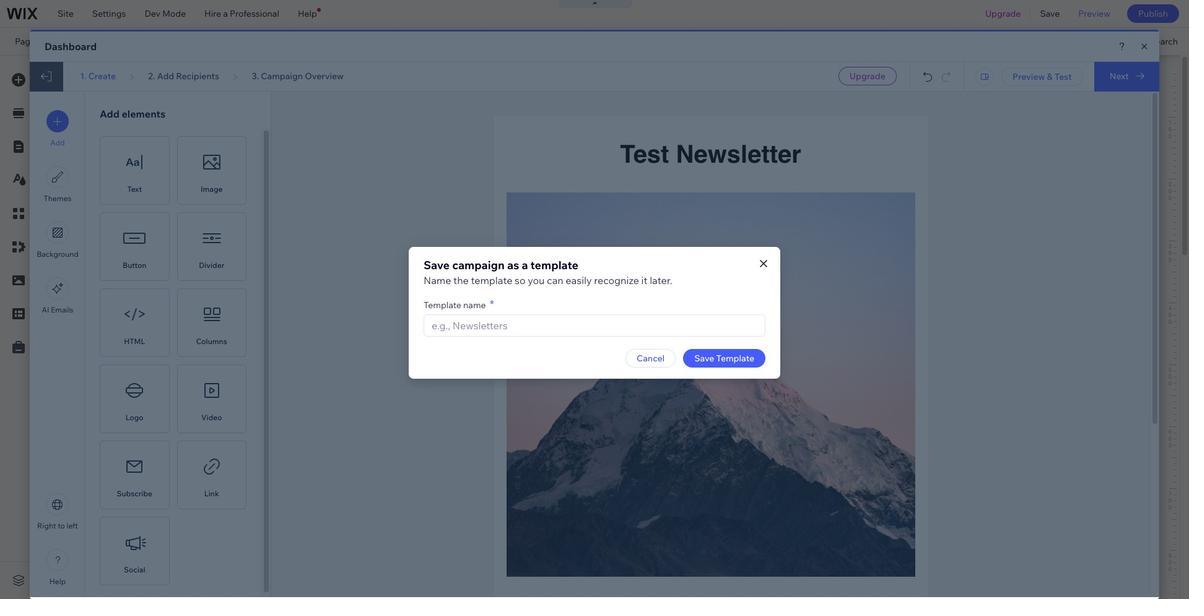 Task type: vqa. For each thing, say whether or not it's contained in the screenshot.
Add in the top of the page
no



Task type: describe. For each thing, give the bounding box(es) containing it.
save
[[1040, 8, 1060, 19]]

hire
[[204, 8, 221, 19]]

search results
[[47, 36, 123, 47]]

preview button
[[1069, 0, 1120, 27]]

save button
[[1031, 0, 1069, 27]]

dev mode
[[145, 8, 186, 19]]

?
[[1079, 87, 1083, 95]]

? button
[[1079, 87, 1083, 95]]

site
[[390, 36, 404, 47]]

site
[[58, 8, 74, 19]]

results
[[84, 36, 123, 47]]

publish button
[[1127, 4, 1180, 23]]

settings
[[92, 8, 126, 19]]

tools button
[[1065, 28, 1123, 55]]

search
[[47, 36, 83, 47]]

mode
[[162, 8, 186, 19]]

dev
[[145, 8, 160, 19]]

help
[[298, 8, 317, 19]]



Task type: locate. For each thing, give the bounding box(es) containing it.
https://jamespeterson1902.wixsite.com/my-site connect your domain
[[213, 36, 498, 47]]

search
[[1150, 36, 1178, 47]]

search button
[[1124, 28, 1189, 55]]

upgrade
[[986, 8, 1021, 19]]

preview
[[1079, 8, 1111, 19]]

tools
[[1091, 36, 1112, 47]]

your
[[446, 36, 464, 47]]

hire a professional
[[204, 8, 279, 19]]

domain
[[466, 36, 498, 47]]

https://jamespeterson1902.wixsite.com/my-
[[213, 36, 390, 47]]

connect
[[410, 36, 444, 47]]

publish
[[1139, 8, 1168, 19]]

professional
[[230, 8, 279, 19]]

100%
[[1033, 36, 1056, 47]]

100% button
[[1014, 28, 1064, 55]]

a
[[223, 8, 228, 19]]



